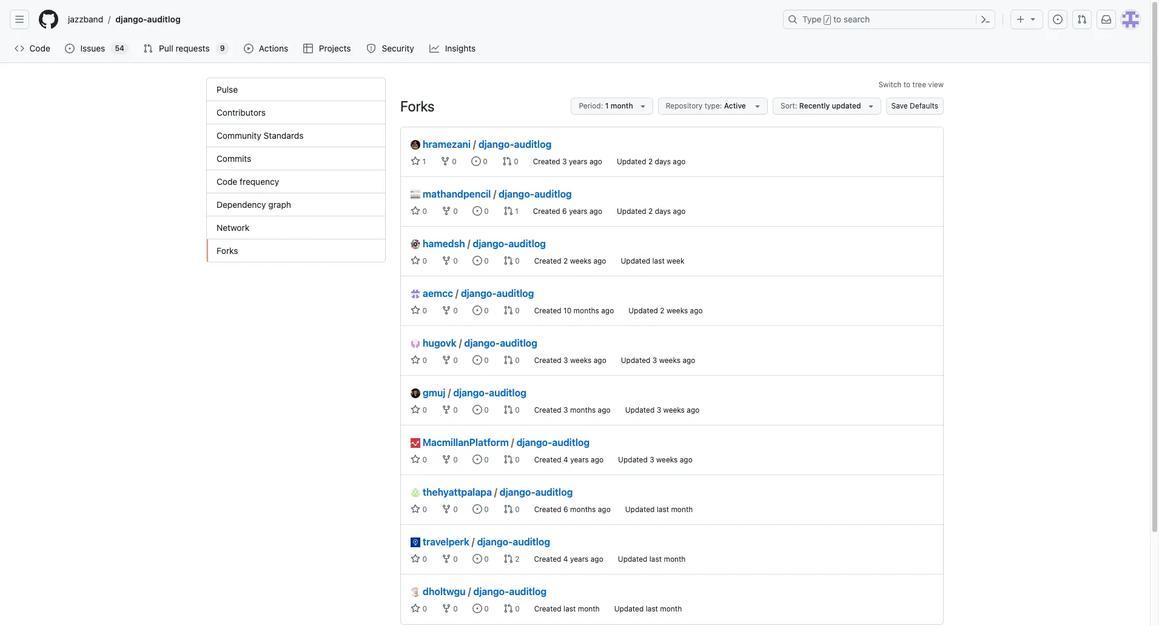 Task type: locate. For each thing, give the bounding box(es) containing it.
save defaults
[[891, 101, 938, 110]]

2 vertical spatial updated 3 weeks ago
[[618, 456, 693, 465]]

1
[[605, 101, 609, 110], [420, 157, 426, 166], [513, 207, 518, 216]]

auditlog
[[147, 14, 181, 24], [514, 139, 552, 150], [534, 189, 572, 200], [509, 238, 546, 249], [497, 288, 534, 299], [500, 338, 537, 349], [489, 388, 526, 399], [552, 437, 590, 448], [535, 487, 573, 498], [513, 537, 550, 548], [509, 587, 547, 597]]

last for hamedsh
[[652, 257, 665, 266]]

1 horizontal spatial 1
[[513, 207, 518, 216]]

1 vertical spatial updated last month
[[618, 555, 686, 564]]

jazzband
[[68, 14, 103, 24]]

/ django-auditlog for thehyattpalapa
[[494, 487, 573, 498]]

list containing jazzband
[[63, 10, 776, 29]]

period: 1 month
[[579, 101, 633, 110]]

0 horizontal spatial code
[[29, 43, 50, 53]]

django-auditlog link for hramezani
[[478, 139, 552, 150]]

mathandpencil link
[[411, 187, 491, 201]]

4 star image from the top
[[411, 405, 420, 415]]

0 vertical spatial repo forked image
[[442, 455, 451, 465]]

1 horizontal spatial 1 link
[[503, 206, 518, 216]]

6 for mathandpencil
[[562, 207, 567, 216]]

1 right period:
[[605, 101, 609, 110]]

4 down created 3 months ago
[[564, 456, 568, 465]]

repo forked image for hugovk
[[442, 355, 451, 365]]

0 vertical spatial months
[[574, 306, 599, 315]]

network link
[[207, 217, 385, 240]]

code right code 'image'
[[29, 43, 50, 53]]

git pull request image for aemcc
[[503, 306, 513, 315]]

0 for star icon corresponding to hamedsh
[[420, 257, 427, 266]]

@thehyattpalapa image
[[411, 488, 420, 498]]

to left search
[[834, 14, 841, 24]]

hramezani
[[423, 139, 471, 150]]

/ django-auditlog for mathandpencil
[[493, 189, 572, 200]]

pull requests
[[159, 43, 210, 53]]

projects
[[319, 43, 351, 53]]

defaults
[[910, 101, 938, 110]]

1 left 'created 6 years ago'
[[513, 207, 518, 216]]

hugovk
[[423, 338, 457, 349]]

/ django-auditlog for dholtwgu
[[468, 587, 547, 597]]

repo forked image
[[440, 157, 450, 166], [442, 206, 451, 216], [442, 256, 451, 266], [442, 306, 451, 315], [442, 355, 451, 365], [442, 405, 451, 415], [442, 505, 451, 514], [442, 604, 451, 614]]

4 star image from the top
[[411, 505, 420, 514]]

5 star image from the top
[[411, 604, 420, 614]]

gmuj link
[[411, 386, 446, 400]]

1 horizontal spatial triangle down image
[[753, 101, 763, 111]]

/ for dholtwgu
[[468, 587, 471, 597]]

2 for mathandpencil
[[648, 207, 653, 216]]

0 for hamedsh repo forked icon
[[451, 257, 458, 266]]

issue opened image for dholtwgu
[[472, 604, 482, 614]]

django- for gmuj
[[453, 388, 489, 399]]

star image down @macmillanplatform "icon"
[[411, 455, 420, 465]]

issue opened image
[[1053, 15, 1063, 24], [471, 157, 481, 166], [472, 206, 482, 216], [472, 256, 482, 266], [472, 355, 482, 365], [472, 455, 482, 465]]

1 repo forked image from the top
[[442, 455, 451, 465]]

0 horizontal spatial 1
[[420, 157, 426, 166]]

2 vertical spatial 1
[[513, 207, 518, 216]]

1 vertical spatial 1
[[420, 157, 426, 166]]

repo forked image down travelperk
[[442, 554, 451, 564]]

@dholtwgu image
[[411, 588, 420, 597]]

0 for star image for aemcc
[[420, 306, 427, 315]]

years for macmillanplatform
[[570, 456, 589, 465]]

switch
[[879, 80, 902, 89]]

auditlog for thehyattpalapa
[[535, 487, 573, 498]]

django-auditlog link for aemcc
[[461, 288, 534, 299]]

0 vertical spatial code
[[29, 43, 50, 53]]

days down repository
[[655, 157, 671, 166]]

/ django-auditlog for gmuj
[[448, 388, 526, 399]]

/ right mathandpencil
[[493, 189, 496, 200]]

auditlog for gmuj
[[489, 388, 526, 399]]

repo forked image down hamedsh
[[442, 256, 451, 266]]

/ right type
[[825, 16, 830, 24]]

django- for hramezani
[[478, 139, 514, 150]]

insights element
[[206, 78, 386, 263]]

1 for the top 1 link
[[420, 157, 426, 166]]

weeks for hugovk
[[659, 356, 681, 365]]

1 star image from the top
[[411, 206, 420, 216]]

1 vertical spatial days
[[655, 207, 671, 216]]

/ right hamedsh
[[467, 238, 470, 249]]

created 4 years ago down created 3 months ago
[[534, 456, 604, 465]]

star image down @aemcc image
[[411, 306, 420, 315]]

0 horizontal spatial 1 link
[[411, 157, 426, 166]]

created 4 years ago up created last month
[[534, 555, 603, 564]]

0 for star icon related to macmillanplatform
[[420, 456, 427, 465]]

1 days from the top
[[655, 157, 671, 166]]

/ right dholtwgu
[[468, 587, 471, 597]]

django- right hramezani
[[478, 139, 514, 150]]

repo forked image for thehyattpalapa
[[442, 505, 451, 514]]

2 inside 'link'
[[513, 555, 520, 564]]

@hugovk image
[[411, 339, 420, 349]]

updated last month
[[625, 505, 693, 514], [618, 555, 686, 564], [614, 605, 682, 614]]

repo forked image down aemcc
[[442, 306, 451, 315]]

0 horizontal spatial forks
[[217, 246, 238, 256]]

code down commits
[[217, 177, 237, 187]]

jazzband / django-auditlog
[[68, 14, 181, 25]]

django- for hugovk
[[464, 338, 500, 349]]

star image down @mathandpencil 'image'
[[411, 206, 420, 216]]

2 link
[[503, 554, 520, 564]]

1 horizontal spatial to
[[904, 80, 911, 89]]

1 vertical spatial 6
[[564, 505, 568, 514]]

@macmillanplatform image
[[411, 439, 420, 448]]

2 days from the top
[[655, 207, 671, 216]]

active
[[724, 101, 746, 110]]

period:
[[579, 101, 603, 110]]

years down "created 6 months ago" on the bottom of the page
[[570, 555, 589, 564]]

repo forked image down hugovk
[[442, 355, 451, 365]]

@travelperk image
[[411, 538, 420, 548]]

django- up 'created 6 years ago'
[[499, 189, 534, 200]]

created 3 weeks ago
[[534, 356, 606, 365]]

1 link
[[411, 157, 426, 166], [503, 206, 518, 216]]

1 vertical spatial repo forked image
[[442, 554, 451, 564]]

0 horizontal spatial triangle down image
[[638, 101, 648, 111]]

0 vertical spatial updated 3 weeks ago
[[621, 356, 695, 365]]

6
[[562, 207, 567, 216], [564, 505, 568, 514]]

month
[[611, 101, 633, 110], [671, 505, 693, 514], [664, 555, 686, 564], [578, 605, 600, 614], [660, 605, 682, 614]]

0 for star image related to dholtwgu
[[420, 605, 427, 614]]

last
[[652, 257, 665, 266], [657, 505, 669, 514], [650, 555, 662, 564], [564, 605, 576, 614], [646, 605, 658, 614]]

to
[[834, 14, 841, 24], [904, 80, 911, 89]]

django- right hugovk
[[464, 338, 500, 349]]

code frequency link
[[207, 170, 385, 194]]

0 vertical spatial 6
[[562, 207, 567, 216]]

updated for gmuj
[[625, 406, 655, 415]]

created for gmuj
[[534, 406, 562, 415]]

django- up "created 6 months ago" on the bottom of the page
[[500, 487, 535, 498]]

1 horizontal spatial code
[[217, 177, 237, 187]]

created last month
[[534, 605, 600, 614]]

hamedsh link
[[411, 237, 465, 251]]

1 vertical spatial updated 3 weeks ago
[[625, 406, 700, 415]]

star image for dholtwgu
[[411, 604, 420, 614]]

forks down network
[[217, 246, 238, 256]]

code inside code frequency link
[[217, 177, 237, 187]]

auditlog for mathandpencil
[[534, 189, 572, 200]]

1 vertical spatial code
[[217, 177, 237, 187]]

1 vertical spatial created 4 years ago
[[534, 555, 603, 564]]

to left tree at the top of page
[[904, 80, 911, 89]]

0
[[450, 157, 457, 166], [481, 157, 488, 166], [512, 157, 518, 166], [420, 207, 427, 216], [451, 207, 458, 216], [482, 207, 489, 216], [420, 257, 427, 266], [451, 257, 458, 266], [482, 257, 489, 266], [513, 257, 520, 266], [420, 306, 427, 315], [451, 306, 458, 315], [482, 306, 489, 315], [513, 306, 520, 315], [420, 356, 427, 365], [451, 356, 458, 365], [482, 356, 489, 365], [513, 356, 520, 365], [420, 406, 427, 415], [451, 406, 458, 415], [482, 406, 489, 415], [513, 406, 520, 415], [420, 456, 427, 465], [451, 456, 458, 465], [482, 456, 489, 465], [513, 456, 520, 465], [420, 505, 427, 514], [451, 505, 458, 514], [482, 505, 489, 514], [513, 505, 520, 514], [420, 555, 427, 564], [451, 555, 458, 564], [482, 555, 489, 564], [420, 605, 427, 614], [451, 605, 458, 614], [482, 605, 489, 614], [513, 605, 520, 614]]

2 star image from the top
[[411, 306, 420, 315]]

auditlog for hramezani
[[514, 139, 552, 150]]

star image
[[411, 157, 420, 166], [411, 306, 420, 315], [411, 355, 420, 365], [411, 405, 420, 415], [411, 604, 420, 614]]

days for hramezani
[[655, 157, 671, 166]]

1 vertical spatial updated 2 days ago
[[617, 207, 686, 216]]

4 up created last month
[[563, 555, 568, 564]]

updated 3 weeks ago
[[621, 356, 695, 365], [625, 406, 700, 415], [618, 456, 693, 465]]

forks up @hramezani image
[[400, 98, 435, 115]]

0 vertical spatial updated 2 days ago
[[617, 157, 686, 166]]

django- for macmillanplatform
[[517, 437, 552, 448]]

/ right hramezani
[[473, 139, 476, 150]]

django- up 2 'link'
[[477, 537, 513, 548]]

@gmuj image
[[411, 389, 420, 399]]

git pull request image
[[143, 44, 153, 53], [503, 206, 513, 216], [503, 256, 513, 266], [503, 306, 513, 315], [503, 355, 513, 365], [503, 405, 513, 415], [503, 455, 513, 465]]

/ right gmuj
[[448, 388, 451, 399]]

updated 3 weeks ago for macmillanplatform
[[618, 456, 693, 465]]

star image down @hugovk icon
[[411, 355, 420, 365]]

/ right jazzband
[[108, 14, 111, 25]]

star image for hugovk
[[411, 355, 420, 365]]

years up created 2 weeks ago
[[569, 207, 588, 216]]

macmillanplatform link
[[411, 436, 509, 450]]

created for hramezani
[[533, 157, 560, 166]]

1 horizontal spatial forks
[[400, 98, 435, 115]]

code inside code link
[[29, 43, 50, 53]]

updated for thehyattpalapa
[[625, 505, 655, 514]]

0 for git pull request image associated with thehyattpalapa
[[513, 505, 520, 514]]

3 star image from the top
[[411, 355, 420, 365]]

2 horizontal spatial triangle down image
[[1028, 14, 1038, 24]]

updated for aemcc
[[629, 306, 658, 315]]

repo forked image down gmuj
[[442, 405, 451, 415]]

created for macmillanplatform
[[534, 456, 562, 465]]

0 for star icon corresponding to mathandpencil
[[420, 207, 427, 216]]

1 vertical spatial 4
[[563, 555, 568, 564]]

days
[[655, 157, 671, 166], [655, 207, 671, 216]]

star image down @hamedsh image
[[411, 256, 420, 266]]

/
[[108, 14, 111, 25], [825, 16, 830, 24], [473, 139, 476, 150], [493, 189, 496, 200], [467, 238, 470, 249], [456, 288, 459, 299], [459, 338, 462, 349], [448, 388, 451, 399], [511, 437, 514, 448], [494, 487, 497, 498], [472, 537, 475, 548], [468, 587, 471, 597]]

created
[[533, 157, 560, 166], [533, 207, 560, 216], [534, 257, 562, 266], [534, 306, 562, 315], [534, 356, 562, 365], [534, 406, 562, 415], [534, 456, 562, 465], [534, 505, 562, 514], [534, 555, 561, 564], [534, 605, 562, 614]]

git pull request image for travelperk
[[503, 554, 513, 564]]

dependency graph link
[[207, 194, 385, 217]]

star image down @thehyattpalapa image
[[411, 505, 420, 514]]

actions
[[259, 43, 288, 53]]

insights link
[[425, 39, 482, 58]]

3
[[562, 157, 567, 166], [564, 356, 568, 365], [653, 356, 657, 365], [564, 406, 568, 415], [657, 406, 661, 415], [650, 456, 654, 465]]

0 link
[[440, 157, 457, 166], [471, 157, 488, 166], [502, 157, 518, 166], [411, 206, 427, 216], [442, 206, 458, 216], [472, 206, 489, 216], [411, 256, 427, 266], [442, 256, 458, 266], [472, 256, 489, 266], [503, 256, 520, 266], [411, 306, 427, 315], [442, 306, 458, 315], [472, 306, 489, 315], [503, 306, 520, 315], [411, 355, 427, 365], [442, 355, 458, 365], [472, 355, 489, 365], [503, 355, 520, 365], [411, 405, 427, 415], [442, 405, 458, 415], [472, 405, 489, 415], [503, 405, 520, 415], [411, 455, 427, 465], [442, 455, 458, 465], [472, 455, 489, 465], [503, 455, 520, 465], [411, 505, 427, 514], [442, 505, 458, 514], [472, 505, 489, 514], [503, 505, 520, 514], [411, 554, 427, 564], [442, 554, 458, 564], [472, 554, 489, 564], [411, 604, 427, 614], [442, 604, 458, 614], [472, 604, 489, 614], [503, 604, 520, 614]]

mathandpencil
[[423, 189, 491, 200]]

triangle down image for repository type: active
[[753, 101, 763, 111]]

shield image
[[366, 44, 376, 53]]

triangle down image right period: 1 month
[[638, 101, 648, 111]]

switch to tree view
[[879, 80, 944, 89]]

star image for hamedsh
[[411, 256, 420, 266]]

star image down @dholtwgu image
[[411, 604, 420, 614]]

2
[[648, 157, 653, 166], [648, 207, 653, 216], [564, 257, 568, 266], [660, 306, 665, 315], [513, 555, 520, 564]]

years up 'created 6 years ago'
[[569, 157, 587, 166]]

created 6 months ago
[[534, 505, 611, 514]]

2 star image from the top
[[411, 256, 420, 266]]

table image
[[304, 44, 313, 53]]

6 for thehyattpalapa
[[564, 505, 568, 514]]

created 4 years ago
[[534, 456, 604, 465], [534, 555, 603, 564]]

2 vertical spatial updated last month
[[614, 605, 682, 614]]

django- down created 3 months ago
[[517, 437, 552, 448]]

0 for issue opened image related to macmillanplatform
[[482, 456, 489, 465]]

months for thehyattpalapa
[[570, 505, 596, 514]]

updated for hramezani
[[617, 157, 646, 166]]

updated 2 days ago
[[617, 157, 686, 166], [617, 207, 686, 216]]

django- right aemcc
[[461, 288, 497, 299]]

days up 'updated last week'
[[655, 207, 671, 216]]

graph image
[[430, 44, 439, 53]]

git pull request image for hramezani
[[502, 157, 512, 166]]

weeks
[[570, 257, 591, 266], [667, 306, 688, 315], [570, 356, 592, 365], [659, 356, 681, 365], [663, 406, 685, 415], [656, 456, 678, 465]]

repo forked image down mathandpencil link
[[442, 206, 451, 216]]

updated 2 weeks ago
[[629, 306, 703, 315]]

updated
[[617, 157, 646, 166], [617, 207, 646, 216], [621, 257, 650, 266], [629, 306, 658, 315], [621, 356, 651, 365], [625, 406, 655, 415], [618, 456, 648, 465], [625, 505, 655, 514], [618, 555, 648, 564], [614, 605, 644, 614]]

repo forked image down hramezani
[[440, 157, 450, 166]]

issue opened image
[[65, 44, 75, 53], [472, 306, 482, 315], [472, 405, 482, 415], [472, 505, 482, 514], [472, 554, 482, 564], [472, 604, 482, 614]]

repo forked image for travelperk
[[442, 554, 451, 564]]

0 horizontal spatial to
[[834, 14, 841, 24]]

requests
[[176, 43, 210, 53]]

star image down @hramezani image
[[411, 157, 420, 166]]

git pull request image
[[1077, 15, 1087, 24], [502, 157, 512, 166], [503, 505, 513, 514], [503, 554, 513, 564], [503, 604, 513, 614]]

django- for travelperk
[[477, 537, 513, 548]]

created 6 years ago
[[533, 207, 602, 216]]

repo forked image down dholtwgu
[[442, 604, 451, 614]]

django-
[[115, 14, 147, 24], [478, 139, 514, 150], [499, 189, 534, 200], [473, 238, 509, 249], [461, 288, 497, 299], [464, 338, 500, 349], [453, 388, 489, 399], [517, 437, 552, 448], [500, 487, 535, 498], [477, 537, 513, 548], [473, 587, 509, 597]]

triangle down image
[[1028, 14, 1038, 24], [638, 101, 648, 111], [753, 101, 763, 111]]

@hramezani image
[[411, 140, 420, 150]]

/ right thehyattpalapa
[[494, 487, 497, 498]]

issue opened image for gmuj
[[472, 405, 482, 415]]

0 for repo forked image related to macmillanplatform
[[451, 456, 458, 465]]

repo forked image for hamedsh
[[442, 256, 451, 266]]

2 horizontal spatial 1
[[605, 101, 609, 110]]

4
[[564, 456, 568, 465], [563, 555, 568, 564]]

django- right hamedsh
[[473, 238, 509, 249]]

repo forked image down "thehyattpalapa" link
[[442, 505, 451, 514]]

0 for travelperk star icon
[[420, 555, 427, 564]]

3 star image from the top
[[411, 455, 420, 465]]

1 vertical spatial forks
[[217, 246, 238, 256]]

network
[[217, 223, 249, 233]]

/ for mathandpencil
[[493, 189, 496, 200]]

pull
[[159, 43, 173, 53]]

star image down @travelperk image
[[411, 554, 420, 564]]

2 repo forked image from the top
[[442, 554, 451, 564]]

0 vertical spatial updated last month
[[625, 505, 693, 514]]

/ django-auditlog for travelperk
[[472, 537, 550, 548]]

/ for gmuj
[[448, 388, 451, 399]]

commits
[[217, 153, 251, 164]]

git pull request image for dholtwgu
[[503, 604, 513, 614]]

9
[[220, 44, 225, 53]]

code
[[29, 43, 50, 53], [217, 177, 237, 187]]

code image
[[15, 44, 24, 53]]

django- up 54
[[115, 14, 147, 24]]

/ right aemcc
[[456, 288, 459, 299]]

git pull request image for hamedsh
[[503, 256, 513, 266]]

0 vertical spatial days
[[655, 157, 671, 166]]

star image
[[411, 206, 420, 216], [411, 256, 420, 266], [411, 455, 420, 465], [411, 505, 420, 514], [411, 554, 420, 564]]

ago
[[590, 157, 602, 166], [673, 157, 686, 166], [590, 207, 602, 216], [673, 207, 686, 216], [593, 257, 606, 266], [601, 306, 614, 315], [690, 306, 703, 315], [594, 356, 606, 365], [683, 356, 695, 365], [598, 406, 611, 415], [687, 406, 700, 415], [591, 456, 604, 465], [680, 456, 693, 465], [598, 505, 611, 514], [591, 555, 603, 564]]

years up "created 6 months ago" on the bottom of the page
[[570, 456, 589, 465]]

1 link left 'created 6 years ago'
[[503, 206, 518, 216]]

0 vertical spatial 4
[[564, 456, 568, 465]]

created 4 years ago for travelperk
[[534, 555, 603, 564]]

years
[[569, 157, 587, 166], [569, 207, 588, 216], [570, 456, 589, 465], [570, 555, 589, 564]]

git pull request image for mathandpencil
[[503, 206, 513, 216]]

django- right gmuj
[[453, 388, 489, 399]]

0 for issue opened image for hugovk
[[482, 356, 489, 365]]

0 for star image corresponding to hugovk
[[420, 356, 427, 365]]

/ django-auditlog for hamedsh
[[467, 238, 546, 249]]

django- down 2 'link'
[[473, 587, 509, 597]]

5 star image from the top
[[411, 554, 420, 564]]

list
[[63, 10, 776, 29]]

created 10 months ago
[[534, 306, 614, 315]]

2 created 4 years ago from the top
[[534, 555, 603, 564]]

/ right the macmillanplatform
[[511, 437, 514, 448]]

triangle down image right plus image
[[1028, 14, 1038, 24]]

django-auditlog link for thehyattpalapa
[[500, 487, 573, 498]]

hramezani link
[[411, 137, 471, 152]]

repo forked image down macmillanplatform link
[[442, 455, 451, 465]]

/ right hugovk
[[459, 338, 462, 349]]

4 for macmillanplatform
[[564, 456, 568, 465]]

dholtwgu link
[[411, 585, 466, 599]]

dependency
[[217, 200, 266, 210]]

0 for issue opened image related to hramezani
[[481, 157, 488, 166]]

/ right travelperk
[[472, 537, 475, 548]]

django- for mathandpencil
[[499, 189, 534, 200]]

django-auditlog link for hugovk
[[464, 338, 537, 349]]

triangle down image right active
[[753, 101, 763, 111]]

1 down @hramezani image
[[420, 157, 426, 166]]

repo forked image for dholtwgu
[[442, 604, 451, 614]]

/ django-auditlog for macmillanplatform
[[511, 437, 590, 448]]

1 star image from the top
[[411, 157, 420, 166]]

command palette image
[[981, 15, 991, 24]]

/ for hugovk
[[459, 338, 462, 349]]

star image down @gmuj image
[[411, 405, 420, 415]]

1 link down @hramezani image
[[411, 157, 426, 166]]

2 vertical spatial months
[[570, 505, 596, 514]]

1 vertical spatial months
[[570, 406, 596, 415]]

1 created 4 years ago from the top
[[534, 456, 604, 465]]

repo forked image
[[442, 455, 451, 465], [442, 554, 451, 564]]

0 vertical spatial created 4 years ago
[[534, 456, 604, 465]]

contributors link
[[207, 101, 385, 124]]

0 vertical spatial 1 link
[[411, 157, 426, 166]]



Task type: describe. For each thing, give the bounding box(es) containing it.
0 for repo forked icon corresponding to hramezani
[[450, 157, 457, 166]]

/ django-auditlog for hugovk
[[459, 338, 537, 349]]

created for travelperk
[[534, 555, 561, 564]]

security
[[382, 43, 414, 53]]

updated last month for thehyattpalapa
[[625, 505, 693, 514]]

django- for aemcc
[[461, 288, 497, 299]]

notifications image
[[1102, 15, 1111, 24]]

macmillanplatform
[[423, 437, 509, 448]]

0 vertical spatial to
[[834, 14, 841, 24]]

updated last week
[[621, 257, 684, 266]]

switch to tree view link
[[879, 80, 944, 89]]

0 for issue opened image for mathandpencil
[[482, 207, 489, 216]]

repository type: active
[[666, 101, 748, 110]]

frequency
[[240, 177, 279, 187]]

django- for dholtwgu
[[473, 587, 509, 597]]

pulse
[[217, 84, 238, 95]]

play image
[[244, 44, 253, 53]]

issues
[[80, 43, 105, 53]]

created 3 months ago
[[534, 406, 611, 415]]

0 for aemcc's repo forked icon
[[451, 306, 458, 315]]

community
[[217, 130, 261, 141]]

sort: recently updated
[[781, 101, 861, 110]]

gmuj
[[423, 388, 446, 399]]

issue opened image for macmillanplatform
[[472, 455, 482, 465]]

0 vertical spatial forks
[[400, 98, 435, 115]]

updated 2 days ago for hramezani
[[617, 157, 686, 166]]

repo forked image for aemcc
[[442, 306, 451, 315]]

type / to search
[[803, 14, 870, 24]]

auditlog inside jazzband / django-auditlog
[[147, 14, 181, 24]]

@mathandpencil image
[[411, 190, 420, 200]]

django- inside jazzband / django-auditlog
[[115, 14, 147, 24]]

recently
[[799, 101, 830, 110]]

issue opened image for hamedsh
[[472, 256, 482, 266]]

star image for travelperk
[[411, 554, 420, 564]]

created for mathandpencil
[[533, 207, 560, 216]]

community standards
[[217, 130, 304, 141]]

created 3 years ago
[[533, 157, 602, 166]]

/ for travelperk
[[472, 537, 475, 548]]

issue opened image for hramezani
[[471, 157, 481, 166]]

0 for repo forked icon corresponding to mathandpencil
[[451, 207, 458, 216]]

dholtwgu
[[423, 587, 466, 597]]

@hamedsh image
[[411, 240, 420, 249]]

hugovk link
[[411, 336, 457, 351]]

security link
[[362, 39, 420, 58]]

dependency graph
[[217, 200, 291, 210]]

/ for thehyattpalapa
[[494, 487, 497, 498]]

days for mathandpencil
[[655, 207, 671, 216]]

star image for gmuj
[[411, 405, 420, 415]]

auditlog for macmillanplatform
[[552, 437, 590, 448]]

created for hugovk
[[534, 356, 562, 365]]

hamedsh
[[423, 238, 465, 249]]

git pull request image for gmuj
[[503, 405, 513, 415]]

week
[[667, 257, 684, 266]]

forks inside forks link
[[217, 246, 238, 256]]

repo forked image for gmuj
[[442, 405, 451, 415]]

1 vertical spatial 1 link
[[503, 206, 518, 216]]

/ inside type / to search
[[825, 16, 830, 24]]

1 for the bottommost 1 link
[[513, 207, 518, 216]]

updated
[[832, 101, 861, 110]]

git pull request image for macmillanplatform
[[503, 455, 513, 465]]

search
[[844, 14, 870, 24]]

django-auditlog link for macmillanplatform
[[517, 437, 590, 448]]

month for dholtwgu
[[660, 605, 682, 614]]

updated last month for dholtwgu
[[614, 605, 682, 614]]

git pull request image for hugovk
[[503, 355, 513, 365]]

auditlog for dholtwgu
[[509, 587, 547, 597]]

travelperk link
[[411, 535, 469, 550]]

commits link
[[207, 147, 385, 170]]

insights
[[445, 43, 476, 53]]

projects link
[[299, 39, 357, 58]]

4 for travelperk
[[563, 555, 568, 564]]

type
[[803, 14, 822, 24]]

code for code
[[29, 43, 50, 53]]

auditlog for hamedsh
[[509, 238, 546, 249]]

@aemcc image
[[411, 289, 420, 299]]

homepage image
[[39, 10, 58, 29]]

updated last month for travelperk
[[618, 555, 686, 564]]

actions link
[[239, 39, 294, 58]]

repo forked image for hramezani
[[440, 157, 450, 166]]

/ for hamedsh
[[467, 238, 470, 249]]

django-auditlog link for dholtwgu
[[473, 587, 547, 597]]

auditlog for aemcc
[[497, 288, 534, 299]]

0 for git pull request image for dholtwgu
[[513, 605, 520, 614]]

0 for star icon associated with thehyattpalapa
[[420, 505, 427, 514]]

auditlog for travelperk
[[513, 537, 550, 548]]

0 for star image for gmuj
[[420, 406, 427, 415]]

weeks for aemcc
[[667, 306, 688, 315]]

graph
[[268, 200, 291, 210]]

updated for macmillanplatform
[[618, 456, 648, 465]]

last for dholtwgu
[[646, 605, 658, 614]]

created 2 weeks ago
[[534, 257, 606, 266]]

updated for travelperk
[[618, 555, 648, 564]]

tree
[[913, 80, 926, 89]]

aemcc link
[[411, 286, 453, 301]]

updated 3 weeks ago for hugovk
[[621, 356, 695, 365]]

years for hramezani
[[569, 157, 587, 166]]

plus image
[[1016, 15, 1026, 24]]

weeks for macmillanplatform
[[656, 456, 678, 465]]

code frequency
[[217, 177, 279, 187]]

months for aemcc
[[574, 306, 599, 315]]

repository
[[666, 101, 703, 110]]

last for travelperk
[[650, 555, 662, 564]]

years for mathandpencil
[[569, 207, 588, 216]]

10
[[564, 306, 572, 315]]

forks link
[[207, 240, 385, 262]]

thehyattpalapa
[[423, 487, 492, 498]]

save defaults button
[[886, 98, 944, 115]]

pulse link
[[207, 78, 385, 101]]

created for dholtwgu
[[534, 605, 562, 614]]

sort:
[[781, 101, 797, 110]]

month for thehyattpalapa
[[671, 505, 693, 514]]

community standards link
[[207, 124, 385, 147]]

updated 3 weeks ago for gmuj
[[625, 406, 700, 415]]

0 for repo forked icon for gmuj
[[451, 406, 458, 415]]

triangle down image for period: 1 month
[[638, 101, 648, 111]]

/ for macmillanplatform
[[511, 437, 514, 448]]

years for travelperk
[[570, 555, 589, 564]]

issue opened image for travelperk
[[472, 554, 482, 564]]

code for code frequency
[[217, 177, 237, 187]]

auditlog for hugovk
[[500, 338, 537, 349]]

type:
[[705, 101, 722, 110]]

aemcc
[[423, 288, 453, 299]]

contributors
[[217, 107, 266, 118]]

repo forked image for macmillanplatform
[[442, 455, 451, 465]]

/ inside jazzband / django-auditlog
[[108, 14, 111, 25]]

star image for thehyattpalapa
[[411, 505, 420, 514]]

created 4 years ago for macmillanplatform
[[534, 456, 604, 465]]

code link
[[10, 39, 55, 58]]

54
[[115, 44, 124, 53]]

travelperk
[[423, 537, 469, 548]]

0 for repo forked icon associated with dholtwgu
[[451, 605, 458, 614]]

git pull request image for thehyattpalapa
[[503, 505, 513, 514]]

2 for aemcc
[[660, 306, 665, 315]]

django-auditlog link for travelperk
[[477, 537, 550, 548]]

thehyattpalapa link
[[411, 485, 492, 500]]

standards
[[264, 130, 304, 141]]

triangle down image
[[866, 101, 876, 111]]

1 vertical spatial to
[[904, 80, 911, 89]]

save
[[891, 101, 908, 110]]

view
[[928, 80, 944, 89]]

jazzband link
[[63, 10, 108, 29]]

0 vertical spatial 1
[[605, 101, 609, 110]]



Task type: vqa. For each thing, say whether or not it's contained in the screenshot.


